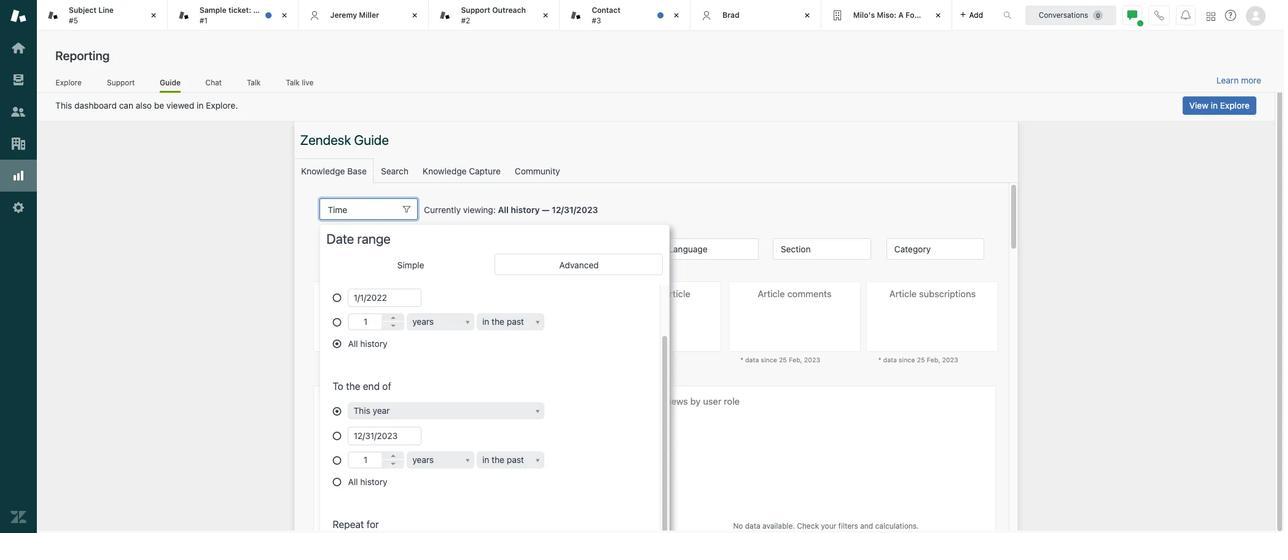 Task type: describe. For each thing, give the bounding box(es) containing it.
0 vertical spatial explore
[[56, 78, 82, 87]]

this
[[55, 100, 72, 111]]

close image for milo's miso: a foodlez subsidiary 'tab'
[[932, 9, 945, 22]]

jeremy miller
[[330, 10, 379, 20]]

brad tab
[[691, 0, 822, 31]]

conversations button
[[1026, 5, 1117, 25]]

zendesk support image
[[10, 8, 26, 24]]

talk link
[[247, 78, 261, 91]]

talk live link
[[286, 78, 314, 91]]

learn
[[1217, 75, 1239, 85]]

close image for jeremy miller tab
[[409, 9, 421, 22]]

subject line #5
[[69, 6, 114, 25]]

explore inside button
[[1221, 100, 1250, 111]]

also
[[136, 100, 152, 111]]

guide link
[[160, 78, 181, 93]]

outreach
[[493, 6, 526, 15]]

tab containing sample ticket: meet the ticket
[[168, 0, 308, 31]]

line
[[98, 6, 114, 15]]

explore.
[[206, 100, 238, 111]]

learn more
[[1217, 75, 1262, 85]]

chat
[[206, 78, 222, 87]]

3 close image from the left
[[671, 9, 683, 22]]

viewed
[[167, 100, 194, 111]]

brad
[[723, 10, 740, 20]]

add
[[970, 10, 984, 19]]

be
[[154, 100, 164, 111]]

#3
[[592, 16, 601, 25]]

tab containing contact
[[560, 0, 691, 31]]

view
[[1190, 100, 1209, 111]]

views image
[[10, 72, 26, 88]]

1 in from the left
[[197, 100, 204, 111]]

live
[[302, 78, 314, 87]]

zendesk image
[[10, 510, 26, 526]]

miso:
[[877, 10, 897, 20]]

close image inside brad tab
[[801, 9, 814, 22]]

view in explore
[[1190, 100, 1250, 111]]

jeremy
[[330, 10, 357, 20]]

talk for talk
[[247, 78, 261, 87]]

2 close image from the left
[[278, 9, 291, 22]]

contact #3
[[592, 6, 621, 25]]

zendesk products image
[[1207, 12, 1216, 21]]

tabs tab list
[[37, 0, 991, 31]]

dashboard
[[74, 100, 117, 111]]

sample
[[200, 6, 227, 15]]

support outreach #2
[[461, 6, 526, 25]]

guide
[[160, 78, 181, 87]]

subsidiary
[[937, 10, 975, 20]]

admin image
[[10, 200, 26, 216]]

conversations
[[1039, 10, 1089, 19]]



Task type: locate. For each thing, give the bounding box(es) containing it.
0 horizontal spatial explore
[[56, 78, 82, 87]]

chat link
[[205, 78, 222, 91]]

explore
[[56, 78, 82, 87], [1221, 100, 1250, 111]]

more
[[1242, 75, 1262, 85]]

button displays agent's chat status as online. image
[[1128, 10, 1138, 20]]

1 horizontal spatial explore
[[1221, 100, 1250, 111]]

milo's
[[854, 10, 875, 20]]

foodlez
[[906, 10, 935, 20]]

close image inside milo's miso: a foodlez subsidiary 'tab'
[[932, 9, 945, 22]]

1 vertical spatial support
[[107, 78, 135, 87]]

tab containing subject line
[[37, 0, 168, 31]]

1 close image from the left
[[147, 9, 160, 22]]

main element
[[0, 0, 37, 534]]

tab containing support outreach
[[429, 0, 560, 31]]

talk
[[247, 78, 261, 87], [286, 78, 300, 87]]

milo's miso: a foodlez subsidiary
[[854, 10, 975, 20]]

4 close image from the left
[[932, 9, 945, 22]]

jeremy miller tab
[[299, 0, 429, 31]]

support up 'can'
[[107, 78, 135, 87]]

1 close image from the left
[[409, 9, 421, 22]]

a
[[899, 10, 904, 20]]

miller
[[359, 10, 379, 20]]

the
[[274, 6, 285, 15]]

0 horizontal spatial support
[[107, 78, 135, 87]]

close image
[[147, 9, 160, 22], [278, 9, 291, 22], [801, 9, 814, 22]]

reporting
[[55, 49, 110, 63]]

#2
[[461, 16, 470, 25]]

support inside support outreach #2
[[461, 6, 491, 15]]

contact
[[592, 6, 621, 15]]

1 tab from the left
[[37, 0, 168, 31]]

in inside button
[[1212, 100, 1218, 111]]

milo's miso: a foodlez subsidiary tab
[[822, 0, 975, 31]]

reporting image
[[10, 168, 26, 184]]

explore down the learn more link at right top
[[1221, 100, 1250, 111]]

can
[[119, 100, 133, 111]]

0 horizontal spatial talk
[[247, 78, 261, 87]]

tab
[[37, 0, 168, 31], [168, 0, 308, 31], [429, 0, 560, 31], [560, 0, 691, 31]]

0 vertical spatial support
[[461, 6, 491, 15]]

explore link
[[55, 78, 82, 91]]

subject
[[69, 6, 97, 15]]

talk right chat at the top left
[[247, 78, 261, 87]]

support up #2
[[461, 6, 491, 15]]

talk left live
[[286, 78, 300, 87]]

close image right meet
[[278, 9, 291, 22]]

3 tab from the left
[[429, 0, 560, 31]]

ticket
[[287, 6, 308, 15]]

3 close image from the left
[[801, 9, 814, 22]]

support inside 'support' link
[[107, 78, 135, 87]]

add button
[[953, 0, 991, 30]]

talk live
[[286, 78, 314, 87]]

close image left add popup button
[[932, 9, 945, 22]]

close image for tab containing support outreach
[[540, 9, 552, 22]]

in
[[197, 100, 204, 111], [1212, 100, 1218, 111]]

close image
[[409, 9, 421, 22], [540, 9, 552, 22], [671, 9, 683, 22], [932, 9, 945, 22]]

this dashboard can also be viewed in explore.
[[55, 100, 238, 111]]

1 horizontal spatial in
[[1212, 100, 1218, 111]]

view in explore button
[[1183, 97, 1257, 115]]

1 vertical spatial explore
[[1221, 100, 1250, 111]]

learn more link
[[1217, 75, 1262, 86]]

1 horizontal spatial close image
[[278, 9, 291, 22]]

2 horizontal spatial close image
[[801, 9, 814, 22]]

0 horizontal spatial close image
[[147, 9, 160, 22]]

ticket:
[[229, 6, 251, 15]]

explore up this
[[56, 78, 82, 87]]

get started image
[[10, 40, 26, 56]]

notifications image
[[1182, 10, 1191, 20]]

customers image
[[10, 104, 26, 120]]

0 horizontal spatial in
[[197, 100, 204, 111]]

in right view
[[1212, 100, 1218, 111]]

meet
[[253, 6, 272, 15]]

organizations image
[[10, 136, 26, 152]]

4 tab from the left
[[560, 0, 691, 31]]

2 in from the left
[[1212, 100, 1218, 111]]

sample ticket: meet the ticket #1
[[200, 6, 308, 25]]

2 tab from the left
[[168, 0, 308, 31]]

2 close image from the left
[[540, 9, 552, 22]]

support for support
[[107, 78, 135, 87]]

close image left milo's at top
[[801, 9, 814, 22]]

1 talk from the left
[[247, 78, 261, 87]]

#5
[[69, 16, 78, 25]]

2 talk from the left
[[286, 78, 300, 87]]

in right viewed
[[197, 100, 204, 111]]

1 horizontal spatial talk
[[286, 78, 300, 87]]

close image right "miller"
[[409, 9, 421, 22]]

talk for talk live
[[286, 78, 300, 87]]

#1
[[200, 16, 208, 25]]

1 horizontal spatial support
[[461, 6, 491, 15]]

get help image
[[1226, 10, 1237, 21]]

close image inside jeremy miller tab
[[409, 9, 421, 22]]

support
[[461, 6, 491, 15], [107, 78, 135, 87]]

close image right line
[[147, 9, 160, 22]]

close image left brad
[[671, 9, 683, 22]]

support link
[[107, 78, 135, 91]]

support for support outreach #2
[[461, 6, 491, 15]]

close image right the outreach
[[540, 9, 552, 22]]



Task type: vqa. For each thing, say whether or not it's contained in the screenshot.
1 to the middle
no



